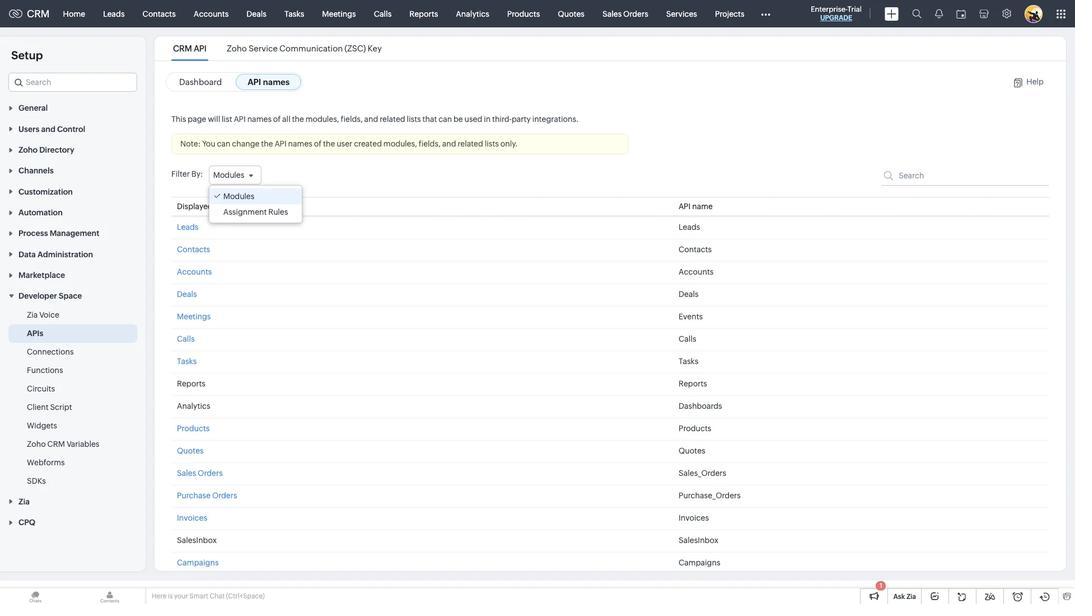 Task type: vqa. For each thing, say whether or not it's contained in the screenshot.


Task type: describe. For each thing, give the bounding box(es) containing it.
0 horizontal spatial reports
[[177, 380, 206, 389]]

invoices link
[[177, 514, 207, 523]]

dashboard
[[179, 77, 222, 87]]

users
[[18, 125, 39, 134]]

2 vertical spatial zia
[[907, 594, 916, 602]]

marketplace
[[18, 271, 65, 280]]

1 horizontal spatial quotes
[[558, 9, 585, 18]]

0 vertical spatial contacts link
[[134, 0, 185, 27]]

contacts image
[[74, 589, 145, 605]]

2 horizontal spatial leads
[[679, 223, 700, 232]]

developer space button
[[0, 286, 146, 307]]

crm for crm
[[27, 8, 50, 20]]

0 horizontal spatial fields,
[[341, 115, 363, 124]]

analytics inside 'link'
[[456, 9, 489, 18]]

0 vertical spatial names
[[263, 77, 290, 87]]

zoho directory
[[18, 146, 74, 155]]

sdks link
[[27, 476, 46, 488]]

1 vertical spatial modules
[[223, 192, 254, 201]]

widgets
[[27, 422, 57, 431]]

zoho crm variables link
[[27, 439, 99, 451]]

sdks
[[27, 477, 46, 486]]

automation
[[18, 208, 63, 217]]

client
[[27, 404, 49, 413]]

zoho for zoho service communication (zsc) key
[[227, 44, 247, 53]]

0 horizontal spatial calls
[[177, 335, 195, 344]]

customization
[[18, 187, 73, 196]]

0 horizontal spatial in
[[214, 202, 221, 211]]

you
[[202, 139, 215, 148]]

enterprise-
[[811, 5, 848, 13]]

your
[[174, 593, 188, 601]]

user
[[337, 139, 353, 148]]

1 horizontal spatial calls
[[374, 9, 392, 18]]

1 vertical spatial lists
[[485, 139, 499, 148]]

0 vertical spatial lists
[[407, 115, 421, 124]]

connections
[[27, 348, 74, 357]]

1 horizontal spatial can
[[439, 115, 452, 124]]

administration
[[38, 250, 93, 259]]

1 horizontal spatial leads
[[177, 223, 199, 232]]

automation button
[[0, 202, 146, 223]]

crm for crm api
[[173, 44, 192, 53]]

voice
[[39, 311, 59, 320]]

client script
[[27, 404, 72, 413]]

enterprise-trial upgrade
[[811, 5, 862, 22]]

customization button
[[0, 181, 146, 202]]

directory
[[39, 146, 74, 155]]

used
[[465, 115, 483, 124]]

key
[[368, 44, 382, 53]]

client script link
[[27, 402, 72, 414]]

0 vertical spatial products link
[[498, 0, 549, 27]]

calendar image
[[957, 9, 966, 18]]

will
[[208, 115, 220, 124]]

control
[[57, 125, 85, 134]]

0 vertical spatial tasks link
[[276, 0, 313, 27]]

home
[[63, 9, 85, 18]]

0 vertical spatial meetings
[[322, 9, 356, 18]]

cpq button
[[0, 512, 146, 533]]

api name
[[679, 202, 713, 211]]

0 horizontal spatial related
[[380, 115, 405, 124]]

2 horizontal spatial contacts
[[679, 245, 712, 254]]

2 horizontal spatial calls
[[679, 335, 697, 344]]

1 horizontal spatial deals
[[247, 9, 267, 18]]

here
[[152, 593, 167, 601]]

1 vertical spatial leads link
[[177, 223, 199, 232]]

webforms
[[27, 459, 65, 468]]

purchase
[[177, 492, 211, 501]]

1 vertical spatial meetings link
[[177, 313, 211, 322]]

2 salesinbox from the left
[[679, 537, 719, 546]]

filter by:
[[171, 170, 203, 179]]

2 horizontal spatial tasks
[[679, 357, 699, 366]]

1 vertical spatial related
[[458, 139, 483, 148]]

1 vertical spatial contacts link
[[177, 245, 210, 254]]

search element
[[906, 0, 929, 27]]

1 horizontal spatial quotes link
[[549, 0, 594, 27]]

services
[[666, 9, 697, 18]]

0 horizontal spatial tasks
[[177, 357, 197, 366]]

0 horizontal spatial products
[[177, 425, 210, 434]]

functions
[[27, 367, 63, 376]]

2 horizontal spatial quotes
[[679, 447, 706, 456]]

2 horizontal spatial deals
[[679, 290, 699, 299]]

1 vertical spatial sales
[[177, 469, 196, 478]]

widgets link
[[27, 421, 57, 432]]

zoho crm variables
[[27, 441, 99, 449]]

1 horizontal spatial tasks
[[285, 9, 304, 18]]

users and control button
[[0, 118, 146, 139]]

zia button
[[0, 491, 146, 512]]

0 horizontal spatial the
[[261, 139, 273, 148]]

help
[[1027, 77, 1044, 86]]

0 horizontal spatial meetings
[[177, 313, 211, 322]]

0 horizontal spatial deals
[[177, 290, 197, 299]]

name
[[692, 202, 713, 211]]

note:
[[180, 139, 201, 148]]

the for names
[[323, 139, 335, 148]]

party
[[512, 115, 531, 124]]

0 horizontal spatial quotes
[[177, 447, 204, 456]]

displayed in tabs as
[[177, 202, 248, 211]]

zia voice
[[27, 311, 59, 320]]

assignment
[[223, 208, 267, 217]]

data administration
[[18, 250, 93, 259]]

0 horizontal spatial tasks link
[[177, 357, 197, 366]]

channels button
[[0, 160, 146, 181]]

products inside products 'link'
[[507, 9, 540, 18]]

1 horizontal spatial reports
[[410, 9, 438, 18]]

1 vertical spatial analytics
[[177, 402, 210, 411]]

data administration button
[[0, 244, 146, 265]]

zia for zia voice
[[27, 311, 38, 320]]

orders for sales_orders
[[198, 469, 223, 478]]

services link
[[657, 0, 706, 27]]

1 vertical spatial quotes link
[[177, 447, 204, 456]]

api names link
[[236, 74, 302, 90]]

api down all
[[275, 139, 287, 148]]

service
[[249, 44, 278, 53]]

the for of
[[292, 115, 304, 124]]

projects
[[715, 9, 745, 18]]

script
[[50, 404, 72, 413]]

apis link
[[27, 328, 43, 340]]

api down 'service' on the left of page
[[248, 77, 261, 87]]

2 vertical spatial and
[[442, 139, 456, 148]]

analytics link
[[447, 0, 498, 27]]

zoho service communication (zsc) key link
[[225, 44, 384, 53]]

note: you can change the api names of the user created modules, fields, and related lists only.
[[180, 139, 518, 148]]

webforms link
[[27, 458, 65, 469]]

1 vertical spatial accounts link
[[177, 268, 212, 277]]

1 horizontal spatial sales orders
[[603, 9, 649, 18]]

1 horizontal spatial meetings link
[[313, 0, 365, 27]]

space
[[59, 292, 82, 301]]

events
[[679, 313, 703, 322]]

rules
[[268, 208, 288, 217]]

tree containing modules
[[209, 186, 302, 223]]

1 salesinbox from the left
[[177, 537, 217, 546]]

signals image
[[935, 9, 943, 18]]

create menu element
[[878, 0, 906, 27]]

apis
[[27, 330, 43, 339]]

1 vertical spatial products link
[[177, 425, 210, 434]]

profile image
[[1025, 5, 1043, 23]]

2 horizontal spatial products
[[679, 425, 712, 434]]

profile element
[[1018, 0, 1050, 27]]

(ctrl+space)
[[226, 593, 265, 601]]

circuits
[[27, 385, 55, 394]]

0 horizontal spatial of
[[273, 115, 281, 124]]

process
[[18, 229, 48, 238]]

1 horizontal spatial sales orders link
[[594, 0, 657, 27]]

1 vertical spatial of
[[314, 139, 322, 148]]

signals element
[[929, 0, 950, 27]]

(zsc)
[[345, 44, 366, 53]]



Task type: locate. For each thing, give the bounding box(es) containing it.
crm api link
[[171, 44, 208, 53]]

api names
[[248, 77, 290, 87]]

zia left voice
[[27, 311, 38, 320]]

orders for purchase_orders
[[212, 492, 237, 501]]

1 horizontal spatial fields,
[[419, 139, 441, 148]]

0 horizontal spatial products link
[[177, 425, 210, 434]]

sales_orders
[[679, 469, 727, 478]]

2 invoices from the left
[[679, 514, 709, 523]]

leads down api name
[[679, 223, 700, 232]]

0 vertical spatial and
[[364, 115, 378, 124]]

and
[[364, 115, 378, 124], [41, 125, 55, 134], [442, 139, 456, 148]]

zoho for zoho crm variables
[[27, 441, 46, 449]]

zia inside 'developer space' region
[[27, 311, 38, 320]]

fields, down that
[[419, 139, 441, 148]]

names
[[263, 77, 290, 87], [247, 115, 272, 124], [288, 139, 313, 148]]

0 horizontal spatial modules,
[[306, 115, 339, 124]]

third-
[[492, 115, 512, 124]]

salesinbox down purchase_orders
[[679, 537, 719, 546]]

can right you
[[217, 139, 230, 148]]

leads right home link at the top
[[103, 9, 125, 18]]

list
[[163, 36, 392, 60]]

1 vertical spatial tasks link
[[177, 357, 197, 366]]

zoho inside zoho crm variables link
[[27, 441, 46, 449]]

1 vertical spatial names
[[247, 115, 272, 124]]

change
[[232, 139, 260, 148]]

related
[[380, 115, 405, 124], [458, 139, 483, 148]]

1 horizontal spatial related
[[458, 139, 483, 148]]

0 vertical spatial orders
[[624, 9, 649, 18]]

0 horizontal spatial calls link
[[177, 335, 195, 344]]

deals
[[247, 9, 267, 18], [177, 290, 197, 299], [679, 290, 699, 299]]

contacts down api name
[[679, 245, 712, 254]]

2 horizontal spatial the
[[323, 139, 335, 148]]

crm up dashboard link
[[173, 44, 192, 53]]

here is your smart chat (ctrl+space)
[[152, 593, 265, 601]]

this
[[171, 115, 186, 124]]

upgrade
[[821, 14, 853, 22]]

salesinbox up campaigns link
[[177, 537, 217, 546]]

api inside list
[[194, 44, 207, 53]]

accounts link
[[185, 0, 238, 27], [177, 268, 212, 277]]

1 horizontal spatial tasks link
[[276, 0, 313, 27]]

zoho service communication (zsc) key
[[227, 44, 382, 53]]

orders left services link
[[624, 9, 649, 18]]

invoices down the purchase at the left bottom of page
[[177, 514, 207, 523]]

cpq
[[18, 519, 35, 528]]

process management
[[18, 229, 99, 238]]

0 horizontal spatial lists
[[407, 115, 421, 124]]

zia for zia
[[18, 498, 30, 507]]

leads link down displayed on the top of page
[[177, 223, 199, 232]]

1 horizontal spatial and
[[364, 115, 378, 124]]

modules up "tabs"
[[213, 171, 244, 180]]

modules up the as
[[223, 192, 254, 201]]

zoho down widgets 'link'
[[27, 441, 46, 449]]

0 vertical spatial modules,
[[306, 115, 339, 124]]

1 horizontal spatial salesinbox
[[679, 537, 719, 546]]

1 horizontal spatial analytics
[[456, 9, 489, 18]]

quotes
[[558, 9, 585, 18], [177, 447, 204, 456], [679, 447, 706, 456]]

crm left home on the left top
[[27, 8, 50, 20]]

smart
[[190, 593, 208, 601]]

tabs
[[223, 202, 238, 211]]

purchase orders link
[[177, 492, 237, 501]]

trial
[[848, 5, 862, 13]]

0 vertical spatial related
[[380, 115, 405, 124]]

deals link
[[238, 0, 276, 27], [177, 290, 197, 299]]

Search text field
[[9, 73, 137, 91], [882, 166, 1050, 186]]

orders right the purchase at the left bottom of page
[[212, 492, 237, 501]]

modules, up user
[[306, 115, 339, 124]]

0 horizontal spatial sales orders
[[177, 469, 223, 478]]

2 campaigns from the left
[[679, 559, 721, 568]]

zoho directory button
[[0, 139, 146, 160]]

1 horizontal spatial search text field
[[882, 166, 1050, 186]]

lists left only.
[[485, 139, 499, 148]]

invoices down purchase_orders
[[679, 514, 709, 523]]

0 vertical spatial quotes link
[[549, 0, 594, 27]]

0 vertical spatial zoho
[[227, 44, 247, 53]]

0 vertical spatial calls link
[[365, 0, 401, 27]]

0 vertical spatial analytics
[[456, 9, 489, 18]]

and down be
[[442, 139, 456, 148]]

meetings link
[[313, 0, 365, 27], [177, 313, 211, 322]]

the right all
[[292, 115, 304, 124]]

None field
[[8, 73, 137, 92]]

2 vertical spatial names
[[288, 139, 313, 148]]

and right the users
[[41, 125, 55, 134]]

0 horizontal spatial search text field
[[9, 73, 137, 91]]

1 horizontal spatial products
[[507, 9, 540, 18]]

1 vertical spatial calls link
[[177, 335, 195, 344]]

related up created
[[380, 115, 405, 124]]

2 horizontal spatial reports
[[679, 380, 707, 389]]

2 vertical spatial orders
[[212, 492, 237, 501]]

by:
[[191, 170, 203, 179]]

Other Modules field
[[754, 5, 778, 23]]

tasks link
[[276, 0, 313, 27], [177, 357, 197, 366]]

purchase_orders
[[679, 492, 741, 501]]

of left user
[[314, 139, 322, 148]]

search image
[[912, 9, 922, 18]]

1 horizontal spatial modules,
[[384, 139, 417, 148]]

0 horizontal spatial quotes link
[[177, 447, 204, 456]]

chat
[[210, 593, 225, 601]]

circuits link
[[27, 384, 55, 395]]

contacts down displayed on the top of page
[[177, 245, 210, 254]]

1 vertical spatial modules,
[[384, 139, 417, 148]]

page
[[188, 115, 206, 124]]

names down all
[[288, 139, 313, 148]]

zoho inside list
[[227, 44, 247, 53]]

list
[[222, 115, 232, 124]]

zia inside zia dropdown button
[[18, 498, 30, 507]]

1 horizontal spatial sales
[[603, 9, 622, 18]]

0 horizontal spatial leads link
[[94, 0, 134, 27]]

as
[[240, 202, 248, 211]]

contacts link
[[134, 0, 185, 27], [177, 245, 210, 254]]

home link
[[54, 0, 94, 27]]

projects link
[[706, 0, 754, 27]]

lists left that
[[407, 115, 421, 124]]

list containing crm api
[[163, 36, 392, 60]]

0 vertical spatial leads link
[[94, 0, 134, 27]]

modules inside field
[[213, 171, 244, 180]]

1 vertical spatial crm
[[173, 44, 192, 53]]

0 vertical spatial sales
[[603, 9, 622, 18]]

1 vertical spatial sales orders
[[177, 469, 223, 478]]

channels
[[18, 167, 54, 176]]

1
[[880, 583, 883, 590]]

crm link
[[9, 8, 50, 20]]

0 vertical spatial zia
[[27, 311, 38, 320]]

crm inside list
[[173, 44, 192, 53]]

modules, right created
[[384, 139, 417, 148]]

meetings
[[322, 9, 356, 18], [177, 313, 211, 322]]

can left be
[[439, 115, 452, 124]]

contacts
[[143, 9, 176, 18], [177, 245, 210, 254], [679, 245, 712, 254]]

related down used
[[458, 139, 483, 148]]

2 horizontal spatial and
[[442, 139, 456, 148]]

in
[[484, 115, 491, 124], [214, 202, 221, 211]]

users and control
[[18, 125, 85, 134]]

0 vertical spatial sales orders
[[603, 9, 649, 18]]

1 horizontal spatial contacts
[[177, 245, 210, 254]]

developer space region
[[0, 307, 146, 491]]

connections link
[[27, 347, 74, 358]]

2 vertical spatial crm
[[47, 441, 65, 449]]

1 horizontal spatial deals link
[[238, 0, 276, 27]]

api left name
[[679, 202, 691, 211]]

0 vertical spatial in
[[484, 115, 491, 124]]

in left "tabs"
[[214, 202, 221, 211]]

fields, up note: you can change the api names of the user created modules, fields, and related lists only.
[[341, 115, 363, 124]]

sales orders link
[[594, 0, 657, 27], [177, 469, 223, 478]]

1 vertical spatial zoho
[[18, 146, 38, 155]]

1 vertical spatial can
[[217, 139, 230, 148]]

the right change
[[261, 139, 273, 148]]

create menu image
[[885, 7, 899, 20]]

be
[[454, 115, 463, 124]]

leads inside leads link
[[103, 9, 125, 18]]

0 horizontal spatial and
[[41, 125, 55, 134]]

0 horizontal spatial deals link
[[177, 290, 197, 299]]

setup
[[11, 49, 43, 62]]

displayed
[[177, 202, 213, 211]]

0 horizontal spatial can
[[217, 139, 230, 148]]

sales orders
[[603, 9, 649, 18], [177, 469, 223, 478]]

quotes link
[[549, 0, 594, 27], [177, 447, 204, 456]]

zoho left 'service' on the left of page
[[227, 44, 247, 53]]

marketplace button
[[0, 265, 146, 286]]

api right list
[[234, 115, 246, 124]]

0 vertical spatial deals link
[[238, 0, 276, 27]]

1 horizontal spatial of
[[314, 139, 322, 148]]

0 vertical spatial sales orders link
[[594, 0, 657, 27]]

data
[[18, 250, 36, 259]]

developer
[[18, 292, 57, 301]]

and up created
[[364, 115, 378, 124]]

1 horizontal spatial meetings
[[322, 9, 356, 18]]

0 horizontal spatial campaigns
[[177, 559, 219, 568]]

functions link
[[27, 365, 63, 377]]

assignment rules
[[223, 208, 288, 217]]

campaigns link
[[177, 559, 219, 568]]

leads link right home on the left top
[[94, 0, 134, 27]]

the left user
[[323, 139, 335, 148]]

general
[[18, 104, 48, 113]]

0 horizontal spatial sales
[[177, 469, 196, 478]]

communication
[[280, 44, 343, 53]]

1 vertical spatial and
[[41, 125, 55, 134]]

zoho
[[227, 44, 247, 53], [18, 146, 38, 155], [27, 441, 46, 449]]

1 vertical spatial zia
[[18, 498, 30, 507]]

names left all
[[247, 115, 272, 124]]

1 vertical spatial search text field
[[882, 166, 1050, 186]]

chats image
[[0, 589, 71, 605]]

zoho for zoho directory
[[18, 146, 38, 155]]

0 horizontal spatial sales orders link
[[177, 469, 223, 478]]

filter
[[171, 170, 190, 179]]

1 vertical spatial sales orders link
[[177, 469, 223, 478]]

api up dashboard link
[[194, 44, 207, 53]]

zoho inside zoho directory dropdown button
[[18, 146, 38, 155]]

products link
[[498, 0, 549, 27], [177, 425, 210, 434]]

can
[[439, 115, 452, 124], [217, 139, 230, 148]]

crm
[[27, 8, 50, 20], [173, 44, 192, 53], [47, 441, 65, 449]]

calls
[[374, 9, 392, 18], [177, 335, 195, 344], [679, 335, 697, 344]]

1 horizontal spatial products link
[[498, 0, 549, 27]]

leads down displayed on the top of page
[[177, 223, 199, 232]]

of
[[273, 115, 281, 124], [314, 139, 322, 148]]

orders
[[624, 9, 649, 18], [198, 469, 223, 478], [212, 492, 237, 501]]

products
[[507, 9, 540, 18], [177, 425, 210, 434], [679, 425, 712, 434]]

zoho down the users
[[18, 146, 38, 155]]

crm inside 'developer space' region
[[47, 441, 65, 449]]

of left all
[[273, 115, 281, 124]]

0 vertical spatial accounts link
[[185, 0, 238, 27]]

integrations.
[[532, 115, 579, 124]]

purchase orders
[[177, 492, 237, 501]]

and inside dropdown button
[[41, 125, 55, 134]]

contacts link up crm api
[[134, 0, 185, 27]]

2 vertical spatial zoho
[[27, 441, 46, 449]]

0 vertical spatial modules
[[213, 171, 244, 180]]

crm up webforms
[[47, 441, 65, 449]]

contacts up crm api
[[143, 9, 176, 18]]

1 vertical spatial orders
[[198, 469, 223, 478]]

ask
[[894, 594, 905, 602]]

0 horizontal spatial contacts
[[143, 9, 176, 18]]

1 campaigns from the left
[[177, 559, 219, 568]]

management
[[50, 229, 99, 238]]

names down 'service' on the left of page
[[263, 77, 290, 87]]

contacts link down displayed on the top of page
[[177, 245, 210, 254]]

Modules field
[[209, 166, 262, 185]]

zia up cpq
[[18, 498, 30, 507]]

in right used
[[484, 115, 491, 124]]

general button
[[0, 97, 146, 118]]

leads link
[[94, 0, 134, 27], [177, 223, 199, 232]]

1 invoices from the left
[[177, 514, 207, 523]]

1 horizontal spatial calls link
[[365, 0, 401, 27]]

developer space
[[18, 292, 82, 301]]

0 vertical spatial crm
[[27, 8, 50, 20]]

tree
[[209, 186, 302, 223]]

is
[[168, 593, 173, 601]]

dashboard link
[[167, 74, 234, 90]]

ask zia
[[894, 594, 916, 602]]

zia right 'ask'
[[907, 594, 916, 602]]

0 vertical spatial fields,
[[341, 115, 363, 124]]

orders up purchase orders link
[[198, 469, 223, 478]]

all
[[282, 115, 291, 124]]

0 horizontal spatial analytics
[[177, 402, 210, 411]]



